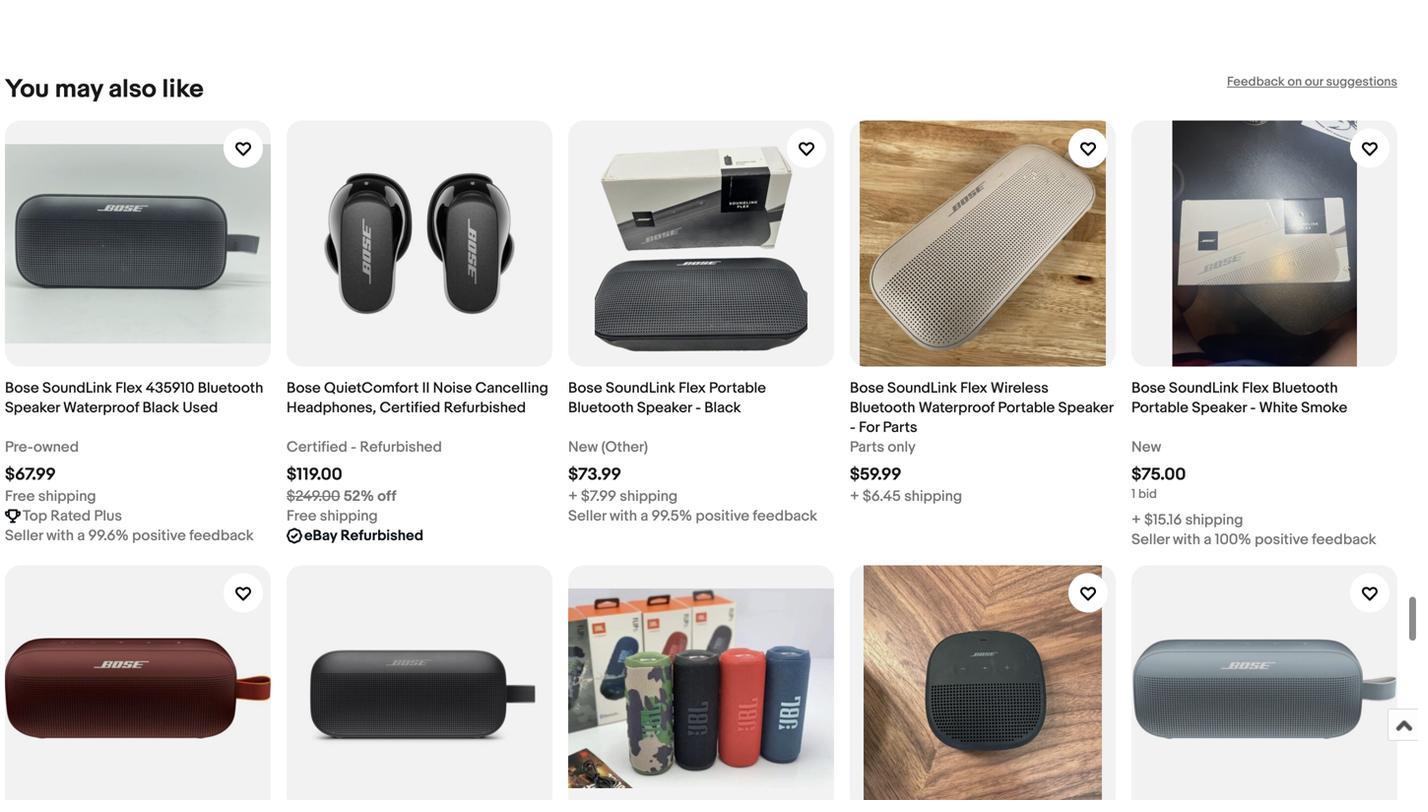 Task type: describe. For each thing, give the bounding box(es) containing it.
suggestions
[[1327, 74, 1398, 90]]

black for $67.99
[[143, 400, 179, 417]]

$15.16
[[1145, 512, 1182, 530]]

Certified - Refurbished text field
[[287, 438, 442, 458]]

refurbished inside the "certified - refurbished $119.00 $249.00 52% off free shipping"
[[360, 439, 442, 457]]

soundlink for $67.99
[[42, 380, 112, 398]]

portable inside bose soundlink flex wireless bluetooth waterproof portable speaker - for parts parts only $59.99 + $6.45 shipping
[[998, 400, 1055, 417]]

you
[[5, 74, 49, 105]]

Top Rated Plus text field
[[23, 507, 122, 527]]

ebay
[[304, 528, 337, 545]]

+ $6.45 shipping text field
[[850, 487, 963, 507]]

new for $75.00
[[1132, 439, 1162, 457]]

$59.99
[[850, 465, 902, 486]]

speaker for (other)
[[637, 400, 692, 417]]

Seller with a 99.5% positive feedback text field
[[568, 507, 818, 527]]

waterproof inside bose soundlink flex wireless bluetooth waterproof portable speaker - for parts parts only $59.99 + $6.45 shipping
[[919, 400, 995, 417]]

smoke
[[1302, 400, 1348, 417]]

top rated plus
[[23, 508, 122, 526]]

seller with a 99.6% positive feedback
[[5, 528, 254, 545]]

free inside pre-owned $67.99 free shipping
[[5, 488, 35, 506]]

refurbished inside bose quietcomfort ii noise cancelling headphones, certified refurbished
[[444, 400, 526, 417]]

for
[[859, 419, 880, 437]]

with inside text field
[[46, 528, 74, 545]]

bose inside bose soundlink flex wireless bluetooth waterproof portable speaker - for parts parts only $59.99 + $6.45 shipping
[[850, 380, 884, 398]]

Free shipping text field
[[287, 507, 378, 527]]

New (Other) text field
[[568, 438, 648, 458]]

- inside bose soundlink flex portable bluetooth speaker - black
[[696, 400, 701, 417]]

$119.00 text field
[[287, 465, 342, 486]]

speaker inside bose soundlink flex wireless bluetooth waterproof portable speaker - for parts parts only $59.99 + $6.45 shipping
[[1059, 400, 1114, 417]]

you may also like
[[5, 74, 204, 105]]

new (other) $73.99 + $7.99 shipping seller with a 99.5% positive feedback
[[568, 439, 818, 526]]

list containing $67.99
[[5, 105, 1414, 801]]

bose soundlink flex wireless bluetooth waterproof portable speaker - for parts parts only $59.99 + $6.45 shipping
[[850, 380, 1114, 506]]

feedback inside new $75.00 1 bid + $15.16 shipping seller with a 100% positive feedback
[[1312, 532, 1377, 549]]

shipping inside new (other) $73.99 + $7.99 shipping seller with a 99.5% positive feedback
[[620, 488, 678, 506]]

eBay Refurbished text field
[[304, 527, 424, 546]]

soundlink inside bose soundlink flex wireless bluetooth waterproof portable speaker - for parts parts only $59.99 + $6.45 shipping
[[888, 380, 957, 398]]

rated
[[51, 508, 91, 526]]

52%
[[344, 488, 374, 506]]

seller inside text field
[[5, 528, 43, 545]]

435910
[[146, 380, 195, 398]]

a inside new $75.00 1 bid + $15.16 shipping seller with a 100% positive feedback
[[1204, 532, 1212, 549]]

bose soundlink flex bluetooth portable speaker - white smoke
[[1132, 380, 1348, 417]]

free inside the "certified - refurbished $119.00 $249.00 52% off free shipping"
[[287, 508, 317, 526]]

ii
[[422, 380, 430, 398]]

$249.00
[[287, 488, 340, 506]]

positive inside new (other) $73.99 + $7.99 shipping seller with a 99.5% positive feedback
[[696, 508, 750, 526]]

feedback inside new (other) $73.99 + $7.99 shipping seller with a 99.5% positive feedback
[[753, 508, 818, 526]]

also
[[108, 74, 157, 105]]

Seller with a 100% positive feedback text field
[[1132, 531, 1377, 550]]

Pre-owned text field
[[5, 438, 79, 458]]

flex inside bose soundlink flex wireless bluetooth waterproof portable speaker - for parts parts only $59.99 + $6.45 shipping
[[961, 380, 988, 398]]

feedback on our suggestions
[[1228, 74, 1398, 90]]

Free shipping text field
[[5, 487, 96, 507]]

+ $15.16 shipping text field
[[1132, 511, 1244, 531]]

quietcomfort
[[324, 380, 419, 398]]

ebay refurbished
[[304, 528, 424, 545]]

$67.99
[[5, 465, 56, 486]]

Seller with a 99.6% positive feedback text field
[[5, 527, 254, 546]]

$6.45
[[863, 488, 901, 506]]

0 vertical spatial parts
[[883, 419, 918, 437]]

$73.99 text field
[[568, 465, 622, 486]]

certified inside bose quietcomfort ii noise cancelling headphones, certified refurbished
[[380, 400, 441, 417]]

certified - refurbished $119.00 $249.00 52% off free shipping
[[287, 439, 442, 526]]

$7.99
[[581, 488, 617, 506]]

portable inside bose soundlink flex bluetooth portable speaker - white smoke
[[1132, 400, 1189, 417]]

$75.00
[[1132, 465, 1186, 486]]

waterproof inside bose soundlink flex 435910 bluetooth speaker​ waterproof black used
[[63, 400, 139, 417]]

positive inside new $75.00 1 bid + $15.16 shipping seller with a 100% positive feedback
[[1255, 532, 1309, 549]]

certified inside the "certified - refurbished $119.00 $249.00 52% off free shipping"
[[287, 439, 348, 457]]

1 bid text field
[[1132, 487, 1157, 502]]

$67.99 text field
[[5, 465, 56, 486]]

owned
[[34, 439, 79, 457]]

bluetooth for bose soundlink flex portable bluetooth speaker - black
[[568, 400, 634, 417]]

plus
[[94, 508, 122, 526]]

top
[[23, 508, 47, 526]]



Task type: locate. For each thing, give the bounding box(es) containing it.
with down + $7.99 shipping text field
[[610, 508, 637, 526]]

1 horizontal spatial certified
[[380, 400, 441, 417]]

with inside new $75.00 1 bid + $15.16 shipping seller with a 100% positive feedback
[[1173, 532, 1201, 549]]

$75.00 text field
[[1132, 465, 1186, 486]]

bluetooth inside bose soundlink flex portable bluetooth speaker - black
[[568, 400, 634, 417]]

bose for $119.00
[[287, 380, 321, 398]]

soundlink inside bose soundlink flex 435910 bluetooth speaker​ waterproof black used
[[42, 380, 112, 398]]

99.5%
[[652, 508, 693, 526]]

off
[[378, 488, 396, 506]]

new up $73.99 text field
[[568, 439, 598, 457]]

1 horizontal spatial black
[[705, 400, 741, 417]]

1 vertical spatial refurbished
[[360, 439, 442, 457]]

flex up new (other) $73.99 + $7.99 shipping seller with a 99.5% positive feedback
[[679, 380, 706, 398]]

1 horizontal spatial waterproof
[[919, 400, 995, 417]]

flex
[[115, 380, 143, 398], [679, 380, 706, 398], [961, 380, 988, 398], [1242, 380, 1270, 398]]

4 soundlink from the left
[[1169, 380, 1239, 398]]

shipping up rated
[[38, 488, 96, 506]]

0 horizontal spatial portable
[[709, 380, 766, 398]]

2 horizontal spatial seller
[[1132, 532, 1170, 549]]

shipping inside the "certified - refurbished $119.00 $249.00 52% off free shipping"
[[320, 508, 378, 526]]

1 horizontal spatial free
[[287, 508, 317, 526]]

black inside bose soundlink flex 435910 bluetooth speaker​ waterproof black used
[[143, 400, 179, 417]]

waterproof
[[63, 400, 139, 417], [919, 400, 995, 417]]

bose inside bose soundlink flex bluetooth portable speaker - white smoke
[[1132, 380, 1166, 398]]

feedback inside seller with a 99.6% positive feedback text field
[[189, 528, 254, 545]]

new inside new (other) $73.99 + $7.99 shipping seller with a 99.5% positive feedback
[[568, 439, 598, 457]]

on
[[1288, 74, 1303, 90]]

bose soundlink flex 435910 bluetooth speaker​ waterproof black used
[[5, 380, 263, 417]]

$59.99 text field
[[850, 465, 902, 486]]

shipping
[[38, 488, 96, 506], [620, 488, 678, 506], [905, 488, 963, 506], [320, 508, 378, 526], [1186, 512, 1244, 530]]

certified up $119.00 text field
[[287, 439, 348, 457]]

may
[[55, 74, 103, 105]]

1 horizontal spatial +
[[850, 488, 860, 506]]

+
[[568, 488, 578, 506], [850, 488, 860, 506], [1132, 512, 1142, 530]]

2 vertical spatial refurbished
[[341, 528, 424, 545]]

1 horizontal spatial portable
[[998, 400, 1055, 417]]

bluetooth up for
[[850, 400, 916, 417]]

speaker for $75.00
[[1192, 400, 1247, 417]]

0 horizontal spatial seller
[[5, 528, 43, 545]]

- left white on the right of the page
[[1251, 400, 1256, 417]]

flex for $67.99
[[115, 380, 143, 398]]

shipping up '100%'
[[1186, 512, 1244, 530]]

New text field
[[1132, 438, 1162, 458]]

seller inside new (other) $73.99 + $7.99 shipping seller with a 99.5% positive feedback
[[568, 508, 607, 526]]

flex up white on the right of the page
[[1242, 380, 1270, 398]]

- inside the "certified - refurbished $119.00 $249.00 52% off free shipping"
[[351, 439, 357, 457]]

1 new from the left
[[568, 439, 598, 457]]

2 flex from the left
[[679, 380, 706, 398]]

with
[[610, 508, 637, 526], [46, 528, 74, 545], [1173, 532, 1201, 549]]

bose up headphones,
[[287, 380, 321, 398]]

2 horizontal spatial +
[[1132, 512, 1142, 530]]

black
[[143, 400, 179, 417], [705, 400, 741, 417]]

2 horizontal spatial feedback
[[1312, 532, 1377, 549]]

flex inside bose soundlink flex 435910 bluetooth speaker​ waterproof black used
[[115, 380, 143, 398]]

positive right the 99.6%
[[132, 528, 186, 545]]

2 new from the left
[[1132, 439, 1162, 457]]

+ inside new (other) $73.99 + $7.99 shipping seller with a 99.5% positive feedback
[[568, 488, 578, 506]]

99.6%
[[88, 528, 129, 545]]

parts
[[883, 419, 918, 437], [850, 439, 885, 457]]

soundlink for $75.00
[[1169, 380, 1239, 398]]

3 speaker from the left
[[1192, 400, 1247, 417]]

seller
[[568, 508, 607, 526], [5, 528, 43, 545], [1132, 532, 1170, 549]]

waterproof up owned
[[63, 400, 139, 417]]

cancelling
[[475, 380, 549, 398]]

2 horizontal spatial a
[[1204, 532, 1212, 549]]

waterproof down wireless
[[919, 400, 995, 417]]

flex for $75.00
[[1242, 380, 1270, 398]]

2 soundlink from the left
[[606, 380, 676, 398]]

free down $67.99
[[5, 488, 35, 506]]

+ left $7.99
[[568, 488, 578, 506]]

new $75.00 1 bid + $15.16 shipping seller with a 100% positive feedback
[[1132, 439, 1377, 549]]

0 vertical spatial refurbished
[[444, 400, 526, 417]]

0 horizontal spatial free
[[5, 488, 35, 506]]

bluetooth for bose soundlink flex 435910 bluetooth speaker​ waterproof black used
[[198, 380, 263, 398]]

soundlink up (other)
[[606, 380, 676, 398]]

1 bose from the left
[[5, 380, 39, 398]]

2 horizontal spatial with
[[1173, 532, 1201, 549]]

Parts only text field
[[850, 438, 916, 458]]

wireless
[[991, 380, 1049, 398]]

pre-
[[5, 439, 34, 457]]

1 horizontal spatial seller
[[568, 508, 607, 526]]

flex left wireless
[[961, 380, 988, 398]]

shipping right $6.45
[[905, 488, 963, 506]]

refurbished down the "off"
[[341, 528, 424, 545]]

1 vertical spatial free
[[287, 508, 317, 526]]

2 bose from the left
[[287, 380, 321, 398]]

+ down 1
[[1132, 512, 1142, 530]]

seller down $15.16 at bottom
[[1132, 532, 1170, 549]]

headphones,
[[287, 400, 376, 417]]

0 horizontal spatial positive
[[132, 528, 186, 545]]

pre-owned $67.99 free shipping
[[5, 439, 96, 506]]

+ $7.99 shipping text field
[[568, 487, 678, 507]]

1 black from the left
[[143, 400, 179, 417]]

bluetooth inside bose soundlink flex wireless bluetooth waterproof portable speaker - for parts parts only $59.99 + $6.45 shipping
[[850, 400, 916, 417]]

+ inside new $75.00 1 bid + $15.16 shipping seller with a 100% positive feedback
[[1132, 512, 1142, 530]]

bluetooth up used
[[198, 380, 263, 398]]

new
[[568, 439, 598, 457], [1132, 439, 1162, 457]]

refurbished
[[444, 400, 526, 417], [360, 439, 442, 457], [341, 528, 424, 545]]

2 horizontal spatial portable
[[1132, 400, 1189, 417]]

1 horizontal spatial feedback
[[753, 508, 818, 526]]

2 horizontal spatial positive
[[1255, 532, 1309, 549]]

soundlink for $73.99
[[606, 380, 676, 398]]

0 horizontal spatial new
[[568, 439, 598, 457]]

parts up only in the right bottom of the page
[[883, 419, 918, 437]]

bluetooth up new (other) text box on the left
[[568, 400, 634, 417]]

4 flex from the left
[[1242, 380, 1270, 398]]

0 horizontal spatial waterproof
[[63, 400, 139, 417]]

positive right '100%'
[[1255, 532, 1309, 549]]

1 horizontal spatial a
[[641, 508, 649, 526]]

speaker​
[[5, 400, 60, 417]]

black down 435910
[[143, 400, 179, 417]]

white
[[1260, 400, 1298, 417]]

new up $75.00 text box
[[1132, 439, 1162, 457]]

new for (other)
[[568, 439, 598, 457]]

with inside new (other) $73.99 + $7.99 shipping seller with a 99.5% positive feedback
[[610, 508, 637, 526]]

- inside bose soundlink flex wireless bluetooth waterproof portable speaker - for parts parts only $59.99 + $6.45 shipping
[[850, 419, 856, 437]]

used
[[183, 400, 218, 417]]

bose
[[5, 380, 39, 398], [287, 380, 321, 398], [568, 380, 603, 398], [850, 380, 884, 398], [1132, 380, 1166, 398]]

positive inside text field
[[132, 528, 186, 545]]

bluetooth inside bose soundlink flex bluetooth portable speaker - white smoke
[[1273, 380, 1338, 398]]

0 horizontal spatial +
[[568, 488, 578, 506]]

soundlink inside bose soundlink flex portable bluetooth speaker - black
[[606, 380, 676, 398]]

a left 99.5%
[[641, 508, 649, 526]]

parts down for
[[850, 439, 885, 457]]

1 waterproof from the left
[[63, 400, 139, 417]]

bluetooth inside bose soundlink flex 435910 bluetooth speaker​ waterproof black used
[[198, 380, 263, 398]]

(other)
[[602, 439, 648, 457]]

soundlink up only in the right bottom of the page
[[888, 380, 957, 398]]

only
[[888, 439, 916, 457]]

shipping inside new $75.00 1 bid + $15.16 shipping seller with a 100% positive feedback
[[1186, 512, 1244, 530]]

1 horizontal spatial new
[[1132, 439, 1162, 457]]

feedback
[[753, 508, 818, 526], [189, 528, 254, 545], [1312, 532, 1377, 549]]

seller down top
[[5, 528, 43, 545]]

0 vertical spatial certified
[[380, 400, 441, 417]]

5 bose from the left
[[1132, 380, 1166, 398]]

soundlink up speaker​
[[42, 380, 112, 398]]

bluetooth for bose soundlink flex wireless bluetooth waterproof portable speaker - for parts parts only $59.99 + $6.45 shipping
[[850, 400, 916, 417]]

-
[[696, 400, 701, 417], [1251, 400, 1256, 417], [850, 419, 856, 437], [351, 439, 357, 457]]

bluetooth
[[198, 380, 263, 398], [1273, 380, 1338, 398], [568, 400, 634, 417], [850, 400, 916, 417]]

$119.00
[[287, 465, 342, 486]]

- inside bose soundlink flex bluetooth portable speaker - white smoke
[[1251, 400, 1256, 417]]

like
[[162, 74, 204, 105]]

3 soundlink from the left
[[888, 380, 957, 398]]

soundlink
[[42, 380, 112, 398], [606, 380, 676, 398], [888, 380, 957, 398], [1169, 380, 1239, 398]]

0 horizontal spatial feedback
[[189, 528, 254, 545]]

bose up new (other) text box on the left
[[568, 380, 603, 398]]

1 soundlink from the left
[[42, 380, 112, 398]]

3 bose from the left
[[568, 380, 603, 398]]

with down rated
[[46, 528, 74, 545]]

list
[[5, 105, 1414, 801]]

1 speaker from the left
[[637, 400, 692, 417]]

speaker inside bose soundlink flex portable bluetooth speaker - black
[[637, 400, 692, 417]]

a inside text field
[[77, 528, 85, 545]]

feedback on our suggestions link
[[1228, 74, 1398, 90]]

100%
[[1215, 532, 1252, 549]]

feedback
[[1228, 74, 1285, 90]]

0 horizontal spatial black
[[143, 400, 179, 417]]

shipping inside bose soundlink flex wireless bluetooth waterproof portable speaker - for parts parts only $59.99 + $6.45 shipping
[[905, 488, 963, 506]]

2 speaker from the left
[[1059, 400, 1114, 417]]

bose soundlink flex portable bluetooth speaker - black
[[568, 380, 766, 417]]

$73.99
[[568, 465, 622, 486]]

bluetooth up smoke
[[1273, 380, 1338, 398]]

certified down ii
[[380, 400, 441, 417]]

1 horizontal spatial positive
[[696, 508, 750, 526]]

bose for $75.00
[[1132, 380, 1166, 398]]

4 bose from the left
[[850, 380, 884, 398]]

bose for $67.99
[[5, 380, 39, 398]]

1 horizontal spatial with
[[610, 508, 637, 526]]

bose up new text field
[[1132, 380, 1166, 398]]

1
[[1132, 487, 1136, 502]]

1 flex from the left
[[115, 380, 143, 398]]

shipping down previous price $249.00 52% off "text field"
[[320, 508, 378, 526]]

bid
[[1139, 487, 1157, 502]]

1 horizontal spatial speaker
[[1059, 400, 1114, 417]]

portable
[[709, 380, 766, 398], [998, 400, 1055, 417], [1132, 400, 1189, 417]]

black inside bose soundlink flex portable bluetooth speaker - black
[[705, 400, 741, 417]]

+ left $6.45
[[850, 488, 860, 506]]

noise
[[433, 380, 472, 398]]

bose quietcomfort ii noise cancelling headphones, certified refurbished
[[287, 380, 549, 417]]

previous price $249.00 52% off text field
[[287, 487, 396, 507]]

a down the top rated plus text box
[[77, 528, 85, 545]]

3 flex from the left
[[961, 380, 988, 398]]

our
[[1305, 74, 1324, 90]]

flex inside bose soundlink flex portable bluetooth speaker - black
[[679, 380, 706, 398]]

bose inside bose quietcomfort ii noise cancelling headphones, certified refurbished
[[287, 380, 321, 398]]

bose up for
[[850, 380, 884, 398]]

new inside new $75.00 1 bid + $15.16 shipping seller with a 100% positive feedback
[[1132, 439, 1162, 457]]

0 horizontal spatial a
[[77, 528, 85, 545]]

a inside new (other) $73.99 + $7.99 shipping seller with a 99.5% positive feedback
[[641, 508, 649, 526]]

free down $249.00
[[287, 508, 317, 526]]

2 black from the left
[[705, 400, 741, 417]]

flex inside bose soundlink flex bluetooth portable speaker - white smoke
[[1242, 380, 1270, 398]]

bose inside bose soundlink flex 435910 bluetooth speaker​ waterproof black used
[[5, 380, 39, 398]]

black up new (other) $73.99 + $7.99 shipping seller with a 99.5% positive feedback
[[705, 400, 741, 417]]

flex for $73.99
[[679, 380, 706, 398]]

positive right 99.5%
[[696, 508, 750, 526]]

bose up speaker​
[[5, 380, 39, 398]]

positive
[[696, 508, 750, 526], [132, 528, 186, 545], [1255, 532, 1309, 549]]

2 horizontal spatial speaker
[[1192, 400, 1247, 417]]

seller down $7.99
[[568, 508, 607, 526]]

soundlink inside bose soundlink flex bluetooth portable speaker - white smoke
[[1169, 380, 1239, 398]]

seller inside new $75.00 1 bid + $15.16 shipping seller with a 100% positive feedback
[[1132, 532, 1170, 549]]

1 vertical spatial certified
[[287, 439, 348, 457]]

refurbished up the "off"
[[360, 439, 442, 457]]

shipping inside pre-owned $67.99 free shipping
[[38, 488, 96, 506]]

certified
[[380, 400, 441, 417], [287, 439, 348, 457]]

bose for $73.99
[[568, 380, 603, 398]]

- up new (other) $73.99 + $7.99 shipping seller with a 99.5% positive feedback
[[696, 400, 701, 417]]

2 waterproof from the left
[[919, 400, 995, 417]]

refurbished down cancelling
[[444, 400, 526, 417]]

a
[[641, 508, 649, 526], [77, 528, 85, 545], [1204, 532, 1212, 549]]

refurbished inside text field
[[341, 528, 424, 545]]

0 horizontal spatial certified
[[287, 439, 348, 457]]

speaker inside bose soundlink flex bluetooth portable speaker - white smoke
[[1192, 400, 1247, 417]]

0 horizontal spatial speaker
[[637, 400, 692, 417]]

soundlink up $75.00
[[1169, 380, 1239, 398]]

shipping up 99.5%
[[620, 488, 678, 506]]

flex left 435910
[[115, 380, 143, 398]]

- left for
[[850, 419, 856, 437]]

- down headphones,
[[351, 439, 357, 457]]

with down + $15.16 shipping text field at the right bottom
[[1173, 532, 1201, 549]]

bose inside bose soundlink flex portable bluetooth speaker - black
[[568, 380, 603, 398]]

0 vertical spatial free
[[5, 488, 35, 506]]

+ inside bose soundlink flex wireless bluetooth waterproof portable speaker - for parts parts only $59.99 + $6.45 shipping
[[850, 488, 860, 506]]

1 vertical spatial parts
[[850, 439, 885, 457]]

speaker
[[637, 400, 692, 417], [1059, 400, 1114, 417], [1192, 400, 1247, 417]]

portable inside bose soundlink flex portable bluetooth speaker - black
[[709, 380, 766, 398]]

0 horizontal spatial with
[[46, 528, 74, 545]]

black for $73.99
[[705, 400, 741, 417]]

free
[[5, 488, 35, 506], [287, 508, 317, 526]]

a left '100%'
[[1204, 532, 1212, 549]]



Task type: vqa. For each thing, say whether or not it's contained in the screenshot.
Expected delivery dates for buyers
no



